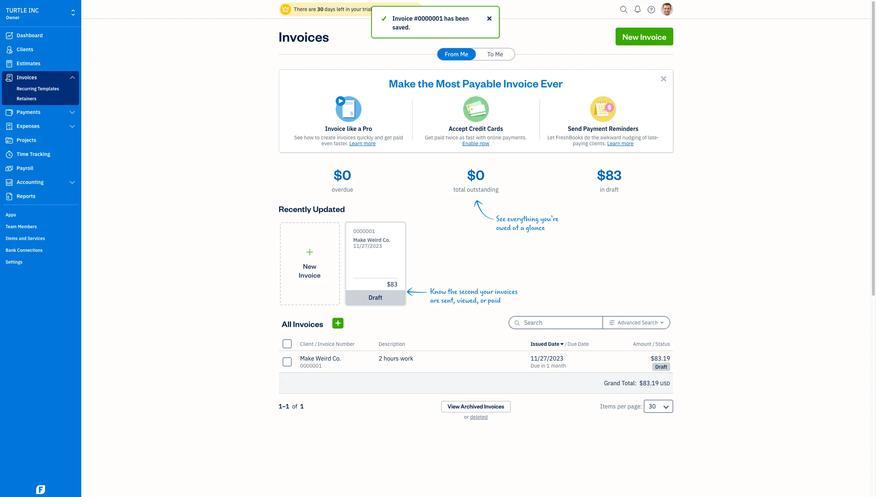 Task type: describe. For each thing, give the bounding box(es) containing it.
items for items per page:
[[600, 403, 616, 411]]

members
[[18, 224, 37, 230]]

search image
[[618, 4, 630, 15]]

project image
[[5, 137, 14, 144]]

due inside 11/27/2023 due in 1 month
[[531, 363, 540, 370]]

work
[[400, 355, 413, 363]]

freshbooks
[[556, 134, 583, 141]]

page:
[[627, 403, 642, 411]]

2
[[379, 355, 382, 363]]

at
[[512, 224, 519, 233]]

timer image
[[5, 151, 14, 158]]

recurring templates link
[[3, 85, 78, 93]]

retainers
[[17, 96, 36, 102]]

payments
[[17, 109, 40, 116]]

0 horizontal spatial in
[[346, 6, 350, 13]]

dashboard image
[[5, 32, 14, 40]]

the inside let freshbooks do the awkward nudging of late- paying clients.
[[591, 134, 599, 141]]

trial.
[[363, 6, 373, 13]]

date for due date
[[578, 341, 589, 348]]

know
[[430, 288, 446, 297]]

ever
[[541, 76, 563, 90]]

from me link
[[437, 48, 476, 60]]

settings image
[[609, 320, 615, 326]]

account
[[397, 6, 417, 13]]

in inside $83 in draft
[[600, 186, 605, 194]]

co. inside make weird co. 0000001
[[333, 355, 341, 363]]

apps link
[[2, 209, 79, 220]]

overdue
[[332, 186, 353, 194]]

glance
[[526, 224, 545, 233]]

and inside main element
[[19, 236, 26, 242]]

issued
[[531, 341, 547, 348]]

expense image
[[5, 123, 14, 130]]

new invoice link for know the second your invoices are sent, viewed, or paid
[[280, 223, 340, 306]]

0 horizontal spatial of
[[292, 403, 297, 411]]

make for make the most payable invoice ever
[[389, 76, 416, 90]]

caretdown image
[[661, 320, 663, 326]]

1 horizontal spatial new
[[622, 31, 639, 42]]

are inside know the second your invoices are sent, viewed, or paid
[[430, 297, 439, 305]]

issued date
[[531, 341, 559, 348]]

online
[[487, 134, 501, 141]]

tracking
[[30, 151, 50, 158]]

1 vertical spatial 1
[[300, 403, 304, 411]]

1 vertical spatial $83.19
[[639, 380, 659, 387]]

payroll link
[[2, 162, 79, 175]]

accounting
[[17, 179, 44, 186]]

saved.
[[392, 24, 410, 31]]

2 / from the left
[[565, 341, 567, 348]]

clients link
[[2, 43, 79, 57]]

Search text field
[[524, 317, 591, 329]]

clients
[[17, 46, 33, 53]]

make for make weird co. 0000001
[[300, 355, 314, 363]]

chevron large down image
[[69, 110, 76, 116]]

invoice number link
[[318, 341, 355, 348]]

services
[[28, 236, 45, 242]]

payment
[[583, 125, 607, 133]]

11/27/2023 due in 1 month
[[531, 355, 566, 370]]

invoices up client link
[[293, 319, 323, 329]]

reports link
[[2, 190, 79, 203]]

invoices for even
[[337, 134, 356, 141]]

weird inside make weird co. 0000001
[[316, 355, 331, 363]]

the for know the second your invoices are sent, viewed, or paid
[[448, 288, 457, 297]]

your inside know the second your invoices are sent, viewed, or paid
[[480, 288, 493, 297]]

advanced search button
[[603, 317, 669, 329]]

11/27/2023 inside 0000001 make weird co. 11/27/2023
[[353, 243, 382, 250]]

view
[[448, 404, 460, 411]]

learn more for reminders
[[607, 140, 634, 147]]

credit
[[469, 125, 486, 133]]

estimates link
[[2, 57, 79, 71]]

0000001 inside 0000001 make weird co. 11/27/2023
[[353, 228, 375, 235]]

go to help image
[[645, 4, 657, 15]]

me for from me
[[460, 51, 468, 58]]

team members
[[6, 224, 37, 230]]

paid inside know the second your invoices are sent, viewed, or paid
[[488, 297, 501, 305]]

draft inside $83 in draft
[[606, 186, 619, 194]]

$83.19 draft
[[651, 355, 670, 371]]

notifications image
[[632, 2, 644, 17]]

learn for reminders
[[607, 140, 620, 147]]

let
[[547, 134, 555, 141]]

invoices down there
[[279, 28, 329, 45]]

issued date link
[[531, 341, 565, 348]]

viewed,
[[457, 297, 479, 305]]

accept credit cards image
[[463, 96, 489, 122]]

more for invoice like a pro
[[364, 140, 376, 147]]

status
[[655, 341, 670, 348]]

twice
[[446, 134, 458, 141]]

enable
[[462, 140, 478, 147]]

now
[[480, 140, 489, 147]]

bank connections
[[6, 248, 43, 253]]

freshbooks image
[[35, 486, 47, 495]]

0000001 make weird co. 11/27/2023
[[353, 228, 390, 250]]

30 inside field
[[649, 403, 656, 411]]

even
[[321, 140, 333, 147]]

and inside see how to create invoices quickly and get paid even faster.
[[375, 134, 383, 141]]

upgrade
[[376, 6, 396, 13]]

learn for a
[[349, 140, 362, 147]]

accept
[[449, 125, 468, 133]]

$83 for $83 in draft
[[597, 166, 622, 184]]

0 vertical spatial your
[[351, 6, 361, 13]]

0 horizontal spatial a
[[358, 125, 361, 133]]

invoice like a pro image
[[336, 96, 361, 122]]

chevron large down image for accounting
[[69, 180, 76, 186]]

grand
[[604, 380, 620, 387]]

apps
[[6, 212, 16, 218]]

see for see everything you're owed at a glance
[[496, 215, 506, 224]]

deleted link
[[470, 414, 488, 421]]

pro
[[363, 125, 372, 133]]

turtle inc owner
[[6, 7, 39, 20]]

items per page:
[[600, 403, 642, 411]]

invoice down go to help icon
[[640, 31, 666, 42]]

money image
[[5, 165, 14, 172]]

1 inside 11/27/2023 due in 1 month
[[546, 363, 550, 370]]

the for make the most payable invoice ever
[[418, 76, 434, 90]]

been
[[455, 15, 469, 22]]

from
[[445, 51, 459, 58]]

send payment reminders image
[[590, 96, 616, 122]]

clients.
[[589, 140, 606, 147]]

see for see how to create invoices quickly and get paid even faster.
[[294, 134, 303, 141]]

paid inside accept credit cards get paid twice as fast with online payments. enable now
[[434, 134, 444, 141]]

2 hours work link
[[370, 351, 528, 373]]

amount / status
[[633, 341, 670, 348]]

caretdown image
[[561, 341, 564, 347]]

new inside new invoice
[[303, 262, 316, 271]]

make the most payable invoice ever
[[389, 76, 563, 90]]

paying
[[573, 140, 588, 147]]

$83 in draft
[[597, 166, 622, 194]]

has
[[444, 15, 454, 22]]

payments link
[[2, 106, 79, 119]]

estimate image
[[5, 60, 14, 68]]

crown image
[[282, 5, 289, 13]]

client image
[[5, 46, 14, 54]]

left
[[337, 6, 344, 13]]

0 vertical spatial $83.19
[[651, 355, 670, 363]]

invoices for paid
[[495, 288, 518, 297]]

payable
[[462, 76, 501, 90]]

$0 for $0 overdue
[[334, 166, 351, 184]]

expenses link
[[2, 120, 79, 133]]

all
[[282, 319, 291, 329]]

items and services link
[[2, 233, 79, 244]]

all invoices
[[282, 319, 323, 329]]

recurring
[[17, 86, 37, 92]]

grand total : $83.19 usd
[[604, 380, 670, 387]]

learn more for a
[[349, 140, 376, 147]]

client / invoice number
[[300, 341, 355, 348]]

number
[[336, 341, 355, 348]]



Task type: locate. For each thing, give the bounding box(es) containing it.
1 horizontal spatial weird
[[367, 237, 381, 244]]

due
[[567, 341, 577, 348], [531, 363, 540, 370]]

0000001
[[353, 228, 375, 235], [300, 363, 322, 370]]

1 vertical spatial new
[[303, 262, 316, 271]]

0 vertical spatial 30
[[317, 6, 323, 13]]

invoices link
[[2, 71, 79, 85]]

2 learn from the left
[[607, 140, 620, 147]]

new down search icon
[[622, 31, 639, 42]]

invoices inside know the second your invoices are sent, viewed, or paid
[[495, 288, 518, 297]]

2 horizontal spatial the
[[591, 134, 599, 141]]

new down plus image
[[303, 262, 316, 271]]

1 vertical spatial new invoice link
[[280, 223, 340, 306]]

plus image
[[305, 249, 314, 256]]

1 horizontal spatial the
[[448, 288, 457, 297]]

more down pro
[[364, 140, 376, 147]]

see up owed
[[496, 215, 506, 224]]

see how to create invoices quickly and get paid even faster.
[[294, 134, 403, 147]]

chevron large down image for invoices
[[69, 75, 76, 81]]

learn right faster.
[[349, 140, 362, 147]]

11/27/2023 inside 11/27/2023 due in 1 month
[[531, 355, 563, 363]]

0 horizontal spatial weird
[[316, 355, 331, 363]]

chevron large down image inside invoices 'link'
[[69, 75, 76, 81]]

see
[[294, 134, 303, 141], [496, 215, 506, 224]]

me inside from me link
[[460, 51, 468, 58]]

accounting link
[[2, 176, 79, 189]]

0 vertical spatial chevron large down image
[[69, 75, 76, 81]]

1 vertical spatial a
[[520, 224, 524, 233]]

1 learn more from the left
[[349, 140, 376, 147]]

invoices inside 'link'
[[17, 74, 37, 81]]

1 horizontal spatial items
[[600, 403, 616, 411]]

1 me from the left
[[460, 51, 468, 58]]

learn more down reminders
[[607, 140, 634, 147]]

/ right client
[[315, 341, 317, 348]]

settings
[[6, 260, 22, 265]]

0 vertical spatial the
[[418, 76, 434, 90]]

2 me from the left
[[495, 51, 503, 58]]

1 horizontal spatial new invoice link
[[616, 28, 673, 45]]

3 / from the left
[[653, 341, 655, 348]]

there
[[294, 6, 307, 13]]

invoices inside see how to create invoices quickly and get paid even faster.
[[337, 134, 356, 141]]

0 vertical spatial see
[[294, 134, 303, 141]]

everything
[[507, 215, 539, 224]]

make
[[389, 76, 416, 90], [353, 237, 366, 244], [300, 355, 314, 363]]

hours
[[384, 355, 399, 363]]

reminders
[[609, 125, 638, 133]]

1 vertical spatial items
[[600, 403, 616, 411]]

items left per
[[600, 403, 616, 411]]

and down 'team members'
[[19, 236, 26, 242]]

2 vertical spatial draft
[[655, 364, 667, 371]]

faster.
[[334, 140, 348, 147]]

30 right page:
[[649, 403, 656, 411]]

as
[[459, 134, 465, 141]]

let freshbooks do the awkward nudging of late- paying clients.
[[547, 134, 659, 147]]

0 horizontal spatial items
[[6, 236, 18, 242]]

0 vertical spatial new
[[622, 31, 639, 42]]

invoice up create
[[325, 125, 345, 133]]

to me link
[[476, 48, 514, 60]]

2 vertical spatial make
[[300, 355, 314, 363]]

2 horizontal spatial make
[[389, 76, 416, 90]]

projects link
[[2, 134, 79, 147]]

me inside to me link
[[495, 51, 503, 58]]

0 vertical spatial 11/27/2023
[[353, 243, 382, 250]]

month
[[551, 363, 566, 370]]

1 more from the left
[[364, 140, 376, 147]]

1 vertical spatial the
[[591, 134, 599, 141]]

1 vertical spatial and
[[19, 236, 26, 242]]

Items per page: field
[[644, 400, 673, 414]]

$83.19 down status link
[[651, 355, 670, 363]]

invoice up saved.
[[392, 15, 413, 22]]

your
[[351, 6, 361, 13], [480, 288, 493, 297]]

the right the do
[[591, 134, 599, 141]]

make inside 0000001 make weird co. 11/27/2023
[[353, 237, 366, 244]]

1 vertical spatial 30
[[649, 403, 656, 411]]

draft inside $83.19 draft
[[655, 364, 667, 371]]

1 horizontal spatial me
[[495, 51, 503, 58]]

1 vertical spatial your
[[480, 288, 493, 297]]

view archived invoices link
[[441, 401, 511, 413]]

1 horizontal spatial your
[[480, 288, 493, 297]]

3 chevron large down image from the top
[[69, 180, 76, 186]]

a inside see everything you're owed at a glance
[[520, 224, 524, 233]]

connections
[[17, 248, 43, 253]]

payment image
[[5, 109, 14, 116]]

0 horizontal spatial paid
[[393, 134, 403, 141]]

invoice image
[[5, 74, 14, 82]]

add invoice image
[[335, 319, 341, 328]]

items
[[6, 236, 18, 242], [600, 403, 616, 411]]

chart image
[[5, 179, 14, 187]]

inc
[[28, 7, 39, 14]]

know the second your invoices are sent, viewed, or paid
[[430, 288, 518, 305]]

0 horizontal spatial make
[[300, 355, 314, 363]]

due date link
[[567, 341, 589, 348]]

due date
[[567, 341, 589, 348]]

0 horizontal spatial close image
[[486, 14, 493, 23]]

invoice down plus image
[[299, 271, 321, 279]]

draft
[[606, 186, 619, 194], [369, 294, 382, 302], [655, 364, 667, 371]]

chevron large down image for expenses
[[69, 124, 76, 130]]

0 horizontal spatial date
[[548, 341, 559, 348]]

per
[[617, 403, 626, 411]]

30 left days
[[317, 6, 323, 13]]

1 horizontal spatial 1
[[546, 363, 550, 370]]

close image
[[486, 14, 493, 23], [659, 75, 668, 83]]

owed
[[496, 224, 511, 233]]

me for to me
[[495, 51, 503, 58]]

0 horizontal spatial or
[[464, 414, 469, 421]]

the inside know the second your invoices are sent, viewed, or paid
[[448, 288, 457, 297]]

/ left status link
[[653, 341, 655, 348]]

a left pro
[[358, 125, 361, 133]]

0 horizontal spatial invoices
[[337, 134, 356, 141]]

new
[[622, 31, 639, 42], [303, 262, 316, 271]]

0 horizontal spatial and
[[19, 236, 26, 242]]

1 horizontal spatial a
[[520, 224, 524, 233]]

me
[[460, 51, 468, 58], [495, 51, 503, 58]]

/ for amount
[[653, 341, 655, 348]]

a right at
[[520, 224, 524, 233]]

0 horizontal spatial due
[[531, 363, 540, 370]]

report image
[[5, 193, 14, 201]]

more down reminders
[[621, 140, 634, 147]]

1 horizontal spatial of
[[642, 134, 647, 141]]

2 horizontal spatial paid
[[488, 297, 501, 305]]

chevron large down image
[[69, 75, 76, 81], [69, 124, 76, 130], [69, 180, 76, 186]]

1 date from the left
[[548, 341, 559, 348]]

2 more from the left
[[621, 140, 634, 147]]

1 vertical spatial of
[[292, 403, 297, 411]]

invoices inside "view archived invoices or deleted"
[[484, 404, 504, 411]]

1 horizontal spatial co.
[[383, 237, 390, 244]]

0 vertical spatial of
[[642, 134, 647, 141]]

invoice right client link
[[318, 341, 335, 348]]

invoice like a pro
[[325, 125, 372, 133]]

1 / from the left
[[315, 341, 317, 348]]

/ for client
[[315, 341, 317, 348]]

$0 inside $0 overdue
[[334, 166, 351, 184]]

0000001 inside make weird co. 0000001
[[300, 363, 322, 370]]

close image inside invoice #0000001 has been saved. status
[[486, 14, 493, 23]]

payments.
[[503, 134, 527, 141]]

1 left the month
[[546, 363, 550, 370]]

11/27/2023
[[353, 243, 382, 250], [531, 355, 563, 363]]

time
[[17, 151, 29, 158]]

1 vertical spatial invoices
[[495, 288, 518, 297]]

1 horizontal spatial and
[[375, 134, 383, 141]]

0 horizontal spatial 0000001
[[300, 363, 322, 370]]

usd
[[660, 381, 670, 387]]

get
[[425, 134, 433, 141]]

1 learn from the left
[[349, 140, 362, 147]]

make inside make weird co. 0000001
[[300, 355, 314, 363]]

0 vertical spatial draft
[[606, 186, 619, 194]]

bank connections link
[[2, 245, 79, 256]]

0 horizontal spatial new
[[303, 262, 316, 271]]

dashboard
[[17, 32, 43, 39]]

items down team
[[6, 236, 18, 242]]

0 horizontal spatial draft
[[369, 294, 382, 302]]

time tracking link
[[2, 148, 79, 161]]

1 vertical spatial $83
[[387, 281, 398, 288]]

2 vertical spatial the
[[448, 288, 457, 297]]

date
[[548, 341, 559, 348], [578, 341, 589, 348]]

0 horizontal spatial /
[[315, 341, 317, 348]]

2 horizontal spatial draft
[[655, 364, 667, 371]]

chevron large down image up reports link
[[69, 180, 76, 186]]

your right second
[[480, 288, 493, 297]]

1–1 of 1
[[279, 403, 304, 411]]

paid right viewed,
[[488, 297, 501, 305]]

outstanding
[[467, 186, 498, 194]]

1 horizontal spatial due
[[567, 341, 577, 348]]

1 $0 from the left
[[334, 166, 351, 184]]

$0 total outstanding
[[453, 166, 498, 194]]

how
[[304, 134, 314, 141]]

bank
[[6, 248, 16, 253]]

see left how
[[294, 134, 303, 141]]

1 vertical spatial new invoice
[[299, 262, 321, 279]]

0 vertical spatial in
[[346, 6, 350, 13]]

0 vertical spatial weird
[[367, 237, 381, 244]]

$83.19 right :
[[639, 380, 659, 387]]

invoices up deleted
[[484, 404, 504, 411]]

of
[[642, 134, 647, 141], [292, 403, 297, 411]]

paid inside see how to create invoices quickly and get paid even faster.
[[393, 134, 403, 141]]

1 horizontal spatial are
[[430, 297, 439, 305]]

1 horizontal spatial $83
[[597, 166, 622, 184]]

late-
[[648, 134, 659, 141]]

paid right get
[[393, 134, 403, 141]]

me right to
[[495, 51, 503, 58]]

see inside see how to create invoices quickly and get paid even faster.
[[294, 134, 303, 141]]

of right 1–1
[[292, 403, 297, 411]]

date right caretdown image
[[578, 341, 589, 348]]

1 horizontal spatial invoices
[[495, 288, 518, 297]]

you're
[[540, 215, 558, 224]]

1 horizontal spatial paid
[[434, 134, 444, 141]]

0 horizontal spatial see
[[294, 134, 303, 141]]

new invoice link for invoices
[[616, 28, 673, 45]]

0 vertical spatial 0000001
[[353, 228, 375, 235]]

learn right clients.
[[607, 140, 620, 147]]

1 horizontal spatial $0
[[467, 166, 485, 184]]

co.
[[383, 237, 390, 244], [333, 355, 341, 363]]

1 vertical spatial make
[[353, 237, 366, 244]]

/ right caretdown image
[[565, 341, 567, 348]]

estimates
[[17, 60, 40, 67]]

$0 up overdue
[[334, 166, 351, 184]]

1 right 1–1
[[300, 403, 304, 411]]

items and services
[[6, 236, 45, 242]]

2 learn more from the left
[[607, 140, 634, 147]]

#0000001
[[414, 15, 443, 22]]

/
[[315, 341, 317, 348], [565, 341, 567, 348], [653, 341, 655, 348]]

see everything you're owed at a glance
[[496, 215, 558, 233]]

are
[[308, 6, 316, 13], [430, 297, 439, 305]]

team
[[6, 224, 17, 230]]

the left most
[[418, 76, 434, 90]]

chevron large down image inside expenses link
[[69, 124, 76, 130]]

me right "from"
[[460, 51, 468, 58]]

0 vertical spatial items
[[6, 236, 18, 242]]

$83 for $83
[[387, 281, 398, 288]]

1 vertical spatial 11/27/2023
[[531, 355, 563, 363]]

0 vertical spatial or
[[480, 297, 486, 305]]

your left trial.
[[351, 6, 361, 13]]

items inside main element
[[6, 236, 18, 242]]

the up sent,
[[448, 288, 457, 297]]

fast
[[466, 134, 475, 141]]

1 horizontal spatial 30
[[649, 403, 656, 411]]

do
[[584, 134, 590, 141]]

chevron large down image down chevron large down image
[[69, 124, 76, 130]]

0 horizontal spatial new invoice link
[[280, 223, 340, 306]]

advanced search
[[618, 320, 658, 326]]

0 vertical spatial new invoice link
[[616, 28, 673, 45]]

archived
[[461, 404, 483, 411]]

most
[[436, 76, 460, 90]]

weird inside 0000001 make weird co. 11/27/2023
[[367, 237, 381, 244]]

accept credit cards get paid twice as fast with online payments. enable now
[[425, 125, 527, 147]]

more for send payment reminders
[[621, 140, 634, 147]]

invoices up recurring
[[17, 74, 37, 81]]

or inside "view archived invoices or deleted"
[[464, 414, 469, 421]]

new invoice down plus image
[[299, 262, 321, 279]]

in inside 11/27/2023 due in 1 month
[[541, 363, 545, 370]]

date for issued date
[[548, 341, 559, 348]]

invoice
[[392, 15, 413, 22], [640, 31, 666, 42], [504, 76, 539, 90], [325, 125, 345, 133], [299, 271, 321, 279], [318, 341, 335, 348]]

$0 for $0 total outstanding
[[467, 166, 485, 184]]

1 horizontal spatial new invoice
[[622, 31, 666, 42]]

1 horizontal spatial draft
[[606, 186, 619, 194]]

2 horizontal spatial /
[[653, 341, 655, 348]]

invoice inside invoice #0000001 has been saved.
[[392, 15, 413, 22]]

0 horizontal spatial new invoice
[[299, 262, 321, 279]]

are down know in the bottom of the page
[[430, 297, 439, 305]]

1 vertical spatial close image
[[659, 75, 668, 83]]

0 horizontal spatial learn more
[[349, 140, 376, 147]]

owner
[[6, 15, 20, 20]]

0 vertical spatial co.
[[383, 237, 390, 244]]

and left get
[[375, 134, 383, 141]]

or down "archived"
[[464, 414, 469, 421]]

of left late-
[[642, 134, 647, 141]]

dashboard link
[[2, 29, 79, 42]]

1 horizontal spatial make
[[353, 237, 366, 244]]

1 vertical spatial chevron large down image
[[69, 124, 76, 130]]

send payment reminders
[[568, 125, 638, 133]]

co. inside 0000001 make weird co. 11/27/2023
[[383, 237, 390, 244]]

new invoice down go to help icon
[[622, 31, 666, 42]]

are right there
[[308, 6, 316, 13]]

status link
[[655, 341, 670, 348]]

2 chevron large down image from the top
[[69, 124, 76, 130]]

2 hours work
[[379, 355, 413, 363]]

and
[[375, 134, 383, 141], [19, 236, 26, 242]]

in
[[346, 6, 350, 13], [600, 186, 605, 194], [541, 363, 545, 370]]

0 horizontal spatial are
[[308, 6, 316, 13]]

2 vertical spatial chevron large down image
[[69, 180, 76, 186]]

1 horizontal spatial close image
[[659, 75, 668, 83]]

0 vertical spatial and
[[375, 134, 383, 141]]

to
[[315, 134, 320, 141]]

0 vertical spatial invoices
[[337, 134, 356, 141]]

0 horizontal spatial 1
[[300, 403, 304, 411]]

or right viewed,
[[480, 297, 486, 305]]

0 horizontal spatial 11/27/2023
[[353, 243, 382, 250]]

0 vertical spatial are
[[308, 6, 316, 13]]

1 horizontal spatial learn
[[607, 140, 620, 147]]

0 horizontal spatial more
[[364, 140, 376, 147]]

0 horizontal spatial $83
[[387, 281, 398, 288]]

templates
[[38, 86, 59, 92]]

items for items and services
[[6, 236, 18, 242]]

invoice left the ever
[[504, 76, 539, 90]]

1 chevron large down image from the top
[[69, 75, 76, 81]]

main element
[[0, 0, 100, 498]]

$0 up outstanding
[[467, 166, 485, 184]]

check image
[[381, 14, 387, 23]]

projects
[[17, 137, 36, 144]]

0 horizontal spatial 30
[[317, 6, 323, 13]]

total
[[453, 186, 465, 194]]

send
[[568, 125, 582, 133]]

2 $0 from the left
[[467, 166, 485, 184]]

$0 overdue
[[332, 166, 353, 194]]

recurring templates
[[17, 86, 59, 92]]

of inside let freshbooks do the awkward nudging of late- paying clients.
[[642, 134, 647, 141]]

paid right get at top
[[434, 134, 444, 141]]

$0 inside $0 total outstanding
[[467, 166, 485, 184]]

due right caretdown image
[[567, 341, 577, 348]]

see inside see everything you're owed at a glance
[[496, 215, 506, 224]]

or inside know the second your invoices are sent, viewed, or paid
[[480, 297, 486, 305]]

2 date from the left
[[578, 341, 589, 348]]

learn more down pro
[[349, 140, 376, 147]]

0 vertical spatial close image
[[486, 14, 493, 23]]

1 horizontal spatial 11/27/2023
[[531, 355, 563, 363]]

due down issued
[[531, 363, 540, 370]]

date left caretdown image
[[548, 341, 559, 348]]

invoice #0000001 has been saved. status
[[0, 6, 870, 38]]

chevron large down image up recurring templates link
[[69, 75, 76, 81]]

search
[[642, 320, 658, 326]]

1 horizontal spatial learn more
[[607, 140, 634, 147]]



Task type: vqa. For each thing, say whether or not it's contained in the screenshot.
At
yes



